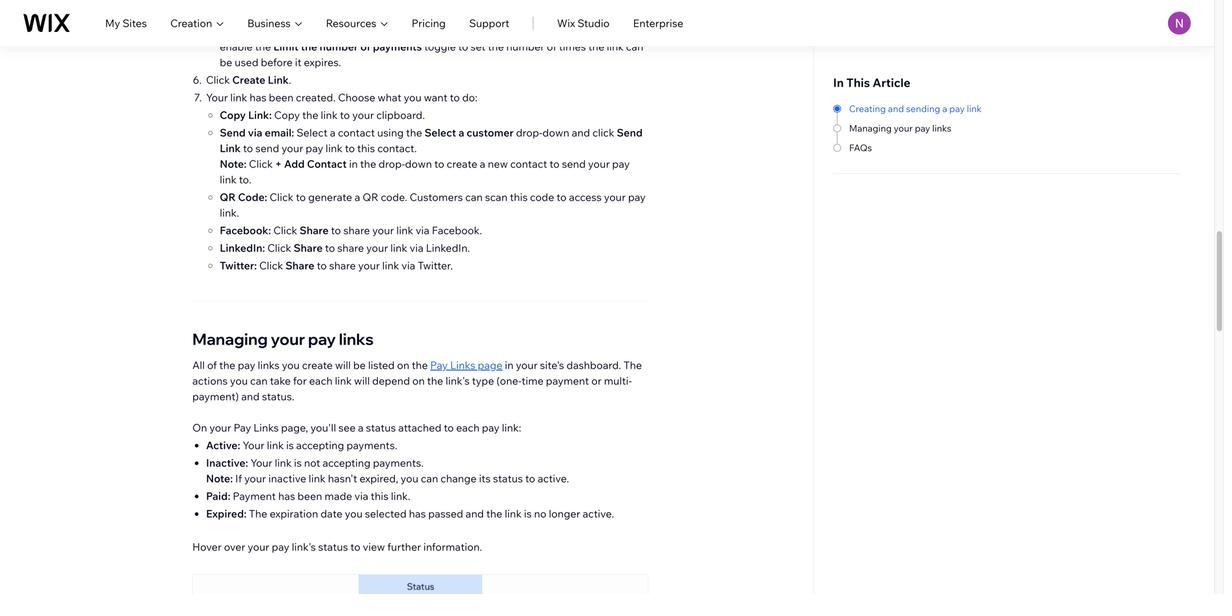 Task type: vqa. For each thing, say whether or not it's contained in the screenshot.
date
yes



Task type: describe. For each thing, give the bounding box(es) containing it.
creation button
[[170, 15, 224, 31]]

of inside "toggle to set the number of times the link can be used before it expires."
[[547, 40, 557, 53]]

email:
[[265, 126, 294, 139]]

and inside and enable the
[[622, 24, 640, 37]]

note: inside on your pay links page, you'll see a status attached to each pay link: active: your link is accepting payments. inactive: your link is not accepting payments. note: if your inactive link hasn't expired, you can change its status to active. paid: payment has been made via this link. expired: the expiration date you selected has passed and the link is no longer active.
[[206, 472, 233, 486]]

via down "click to generate a qr code. customers can scan this code to access your pay link."
[[416, 224, 430, 237]]

and left click on the top of page
[[572, 126, 590, 139]]

pay up payment)
[[238, 359, 255, 372]]

my sites
[[105, 17, 147, 30]]

only)
[[344, 24, 368, 37]]

left
[[379, 0, 395, 4]]

each inside on your pay links page, you'll see a status attached to each pay link: active: your link is accepting payments. inactive: your link is not accepting payments. note: if your inactive link hasn't expired, you can change its status to active. paid: payment has been made via this link. expired: the expiration date you selected has passed and the link is no longer active.
[[456, 422, 480, 435]]

link down code.
[[397, 224, 414, 237]]

inactive
[[269, 472, 306, 486]]

click left open
[[524, 24, 548, 37]]

0 vertical spatial accepting
[[296, 439, 344, 452]]

via left twitter.
[[402, 259, 416, 272]]

pay down sending
[[915, 123, 931, 134]]

0 horizontal spatial managing your pay links
[[192, 330, 374, 349]]

you up for
[[282, 359, 300, 372]]

the down payments:
[[488, 40, 504, 53]]

contact.
[[378, 142, 417, 155]]

displayed.
[[220, 7, 269, 20]]

the down created.
[[302, 109, 319, 122]]

will inside . on the left you'll see a preview of how your pay link will be displayed.
[[592, 0, 608, 4]]

1 vertical spatial payments.
[[373, 457, 424, 470]]

business
[[247, 17, 291, 30]]

the up actions
[[219, 359, 235, 372]]

pay down expiration
[[272, 541, 290, 554]]

support
[[469, 17, 510, 30]]

twitter.
[[418, 259, 453, 272]]

made
[[325, 490, 352, 503]]

link. inside on your pay links page, you'll see a status attached to each pay link: active: your link is accepting payments. inactive: your link is not accepting payments. note: if your inactive link hasn't expired, you can change its status to active. paid: payment has been made via this link. expired: the expiration date you selected has passed and the link is no longer active.
[[391, 490, 411, 503]]

0 vertical spatial limit
[[370, 24, 395, 37]]

contact inside in the drop-down to create a new contact to send your pay link to.
[[511, 157, 547, 171]]

see inside on your pay links page, you'll see a status attached to each pay link: active: your link is accepting payments. inactive: your link is not accepting payments. note: if your inactive link hasn't expired, you can change its status to active. paid: payment has been made via this link. expired: the expiration date you selected has passed and the link is no longer active.
[[339, 422, 356, 435]]

2 horizontal spatial status
[[493, 472, 523, 486]]

a inside . on the left you'll see a preview of how your pay link will be displayed.
[[445, 0, 451, 4]]

creation
[[170, 17, 212, 30]]

link down the page,
[[267, 439, 284, 452]]

its
[[479, 472, 491, 486]]

0 vertical spatial your
[[206, 91, 228, 104]]

0 vertical spatial payments.
[[347, 439, 398, 452]]

clipboard.
[[377, 109, 425, 122]]

my sites link
[[105, 15, 147, 31]]

attached
[[398, 422, 442, 435]]

0 horizontal spatial number
[[320, 40, 358, 53]]

2 vertical spatial is
[[524, 508, 532, 521]]

site's
[[540, 359, 564, 372]]

link inside send link
[[220, 142, 241, 155]]

access
[[569, 191, 602, 204]]

pricing
[[412, 17, 446, 30]]

drop- inside in the drop-down to create a new contact to send your pay link to.
[[379, 157, 405, 171]]

link up inactive
[[275, 457, 292, 470]]

on inside in your site's dashboard. the actions you can take for each link will depend on the link's type (one-time payment or multi- payment) and status.
[[413, 375, 425, 388]]

each inside in your site's dashboard. the actions you can take for each link will depend on the link's type (one-time payment or multi- payment) and status.
[[309, 375, 333, 388]]

the down clipboard.
[[406, 126, 422, 139]]

create
[[232, 73, 266, 86]]

1 horizontal spatial down
[[543, 126, 570, 139]]

expired,
[[360, 472, 398, 486]]

passed
[[428, 508, 463, 521]]

1 horizontal spatial number
[[416, 24, 455, 37]]

creating and sending a pay link
[[850, 103, 982, 114]]

paid:
[[206, 490, 231, 503]]

0 vertical spatial has
[[250, 91, 267, 104]]

0 vertical spatial managing your pay links
[[850, 123, 952, 134]]

0 vertical spatial share
[[300, 224, 329, 237]]

resources button
[[326, 15, 388, 31]]

toggle to set the number of times the link can be used before it expires.
[[220, 40, 644, 69]]

0 horizontal spatial will
[[335, 359, 351, 372]]

1 vertical spatial managing
[[192, 330, 268, 349]]

1 horizontal spatial be
[[353, 359, 366, 372]]

0 vertical spatial drop-
[[516, 126, 543, 139]]

customer
[[467, 126, 514, 139]]

a left customer
[[459, 126, 465, 139]]

link left twitter.
[[382, 259, 399, 272]]

payments
[[373, 40, 422, 53]]

linkedin.
[[426, 242, 470, 255]]

the inside and enable the
[[255, 40, 271, 53]]

0 vertical spatial share
[[343, 224, 370, 237]]

time
[[522, 375, 544, 388]]

pay inside in the drop-down to create a new contact to send your pay link to.
[[612, 157, 630, 171]]

article
[[873, 75, 911, 90]]

link:
[[248, 109, 272, 122]]

0 horizontal spatial status
[[318, 541, 348, 554]]

can inside in your site's dashboard. the actions you can take for each link will depend on the link's type (one-time payment or multi- payment) and status.
[[250, 375, 268, 388]]

1 copy from the left
[[220, 109, 246, 122]]

can inside on your pay links page, you'll see a status attached to each pay link: active: your link is accepting payments. inactive: your link is not accepting payments. note: if your inactive link hasn't expired, you can change its status to active. paid: payment has been made via this link. expired: the expiration date you selected has passed and the link is no longer active.
[[421, 472, 438, 486]]

resources
[[326, 17, 377, 30]]

you right date
[[345, 508, 363, 521]]

customers
[[410, 191, 463, 204]]

payments:
[[470, 24, 521, 37]]

note: inside to send your pay link to this contact. note: click + add contact
[[220, 157, 247, 171]]

link left no
[[505, 508, 522, 521]]

hasn't
[[328, 472, 357, 486]]

and down article on the right of page
[[888, 103, 905, 114]]

active:
[[206, 439, 240, 452]]

you right expired,
[[401, 472, 419, 486]]

2 horizontal spatial links
[[933, 123, 952, 134]]

further
[[388, 541, 421, 554]]

2 vertical spatial your
[[251, 457, 273, 470]]

1 vertical spatial share
[[294, 242, 323, 255]]

0 vertical spatial is
[[286, 439, 294, 452]]

0 vertical spatial active.
[[538, 472, 569, 486]]

2 vertical spatial share
[[286, 259, 315, 272]]

send for send via email: select a contact using the select a customer drop-down and click
[[220, 126, 246, 139]]

depend
[[372, 375, 410, 388]]

choose
[[338, 91, 376, 104]]

pay inside "click to generate a qr code. customers can scan this code to access your pay link."
[[628, 191, 646, 204]]

click right linkedin:
[[268, 242, 291, 255]]

a inside in the drop-down to create a new contact to send your pay link to.
[[480, 157, 486, 171]]

this inside on your pay links page, you'll see a status attached to each pay link: active: your link is accepting payments. inactive: your link is not accepting payments. note: if your inactive link hasn't expired, you can change its status to active. paid: payment has been made via this link. expired: the expiration date you selected has passed and the link is no longer active.
[[371, 490, 389, 503]]

add
[[284, 157, 305, 171]]

2 vertical spatial links
[[258, 359, 280, 372]]

to.
[[239, 173, 251, 186]]

link inside . on the left you'll see a preview of how your pay link will be displayed.
[[572, 0, 589, 4]]

in the drop-down to create a new contact to send your pay link to.
[[220, 157, 630, 186]]

your inside in the drop-down to create a new contact to send your pay link to.
[[588, 157, 610, 171]]

click right facebook:
[[274, 224, 297, 237]]

new
[[488, 157, 508, 171]]

this inside "click to generate a qr code. customers can scan this code to access your pay link."
[[510, 191, 528, 204]]

links inside on your pay links page, you'll see a status attached to each pay link: active: your link is accepting payments. inactive: your link is not accepting payments. note: if your inactive link hasn't expired, you can change its status to active. paid: payment has been made via this link. expired: the expiration date you selected has passed and the link is no longer active.
[[254, 422, 279, 435]]

the right listed
[[412, 359, 428, 372]]

1 vertical spatial active.
[[583, 508, 614, 521]]

in for the
[[349, 157, 358, 171]]

in your site's dashboard. the actions you can take for each link will depend on the link's type (one-time payment or multi- payment) and status.
[[192, 359, 642, 403]]

be inside "toggle to set the number of times the link can be used before it expires."
[[220, 56, 232, 69]]

enterprise
[[633, 17, 684, 30]]

you'll inside on your pay links page, you'll see a status attached to each pay link: active: your link is accepting payments. inactive: your link is not accepting payments. note: if your inactive link hasn't expired, you can change its status to active. paid: payment has been made via this link. expired: the expiration date you selected has passed and the link is no longer active.
[[311, 422, 336, 435]]

link inside in your site's dashboard. the actions you can take for each link will depend on the link's type (one-time payment or multi- payment) and status.
[[335, 375, 352, 388]]

a down the copy link: copy the link to your clipboard.
[[330, 126, 336, 139]]

0 vertical spatial been
[[269, 91, 294, 104]]

if
[[235, 472, 242, 486]]

before
[[261, 56, 293, 69]]

1 horizontal spatial links
[[450, 359, 476, 372]]

facebook.
[[432, 224, 482, 237]]

your link has been created. choose what you want to do:
[[206, 91, 478, 104]]

faqs
[[850, 142, 873, 154]]

link down click create link .
[[230, 91, 247, 104]]

0 vertical spatial on
[[397, 359, 410, 372]]

of down only)
[[361, 40, 371, 53]]

1 vertical spatial links
[[339, 330, 374, 349]]

send link
[[220, 126, 643, 155]]

create inside in the drop-down to create a new contact to send your pay link to.
[[447, 157, 478, 171]]

your inside in your site's dashboard. the actions you can take for each link will depend on the link's type (one-time payment or multi- payment) and status.
[[516, 359, 538, 372]]

(optional,
[[220, 24, 268, 37]]

business button
[[247, 15, 303, 31]]

actions
[[192, 375, 228, 388]]

expired:
[[206, 508, 247, 521]]

limit the number of payments
[[274, 40, 422, 53]]

created.
[[296, 91, 336, 104]]

your inside "click to generate a qr code. customers can scan this code to access your pay link."
[[604, 191, 626, 204]]

view
[[363, 541, 385, 554]]

0 horizontal spatial create
[[302, 359, 333, 372]]

link down your link has been created. choose what you want to do:
[[321, 109, 338, 122]]

(one-
[[497, 375, 522, 388]]

. inside . on the left you'll see a preview of how your pay link will be displayed.
[[339, 0, 341, 4]]

link down not
[[309, 472, 326, 486]]

your inside . on the left you'll see a preview of how your pay link will be displayed.
[[528, 0, 550, 4]]

via inside on your pay links page, you'll see a status attached to each pay link: active: your link is accepting payments. inactive: your link is not accepting payments. note: if your inactive link hasn't expired, you can change its status to active. paid: payment has been made via this link. expired: the expiration date you selected has passed and the link is no longer active.
[[355, 490, 369, 503]]

via down link:
[[248, 126, 263, 139]]

1 vertical spatial accepting
[[323, 457, 371, 470]]

the up it
[[301, 40, 317, 53]]

0 horizontal spatial .
[[289, 73, 291, 86]]

the inside on your pay links page, you'll see a status attached to each pay link: active: your link is accepting payments. inactive: your link is not accepting payments. note: if your inactive link hasn't expired, you can change its status to active. paid: payment has been made via this link. expired: the expiration date you selected has passed and the link is no longer active.
[[249, 508, 267, 521]]

and enable the
[[220, 24, 640, 53]]

qr code:
[[220, 191, 267, 204]]

this
[[847, 75, 870, 90]]

click left create
[[206, 73, 230, 86]]

link inside in the drop-down to create a new contact to send your pay link to.
[[220, 173, 237, 186]]

2 horizontal spatial has
[[409, 508, 426, 521]]

using
[[377, 126, 404, 139]]

1 vertical spatial is
[[294, 457, 302, 470]]

(optional, multi-payment only) limit the number of payments: click open settings
[[220, 24, 620, 37]]

selected
[[365, 508, 407, 521]]

link right sending
[[967, 103, 982, 114]]

over
[[224, 541, 245, 554]]

of right all
[[207, 359, 217, 372]]

you'll inside . on the left you'll see a preview of how your pay link will be displayed.
[[397, 0, 423, 4]]

been inside on your pay links page, you'll see a status attached to each pay link: active: your link is accepting payments. inactive: your link is not accepting payments. note: if your inactive link hasn't expired, you can change its status to active. paid: payment has been made via this link. expired: the expiration date you selected has passed and the link is no longer active.
[[298, 490, 322, 503]]

pricing link
[[412, 15, 446, 31]]

link. inside "click to generate a qr code. customers can scan this code to access your pay link."
[[220, 206, 239, 219]]

on your pay links page, you'll see a status attached to each pay link: active: your link is accepting payments. inactive: your link is not accepting payments. note: if your inactive link hasn't expired, you can change its status to active. paid: payment has been made via this link. expired: the expiration date you selected has passed and the link is no longer active.
[[192, 422, 614, 521]]

a screenshot of the status column on the pay links page. image
[[359, 576, 483, 595]]

send for send link
[[617, 126, 643, 139]]

longer
[[549, 508, 581, 521]]

0 vertical spatial multi-
[[270, 24, 298, 37]]

pay up all of the pay links you create will be listed on the pay links page
[[308, 330, 336, 349]]

click create link .
[[206, 73, 291, 86]]

1 horizontal spatial managing
[[850, 123, 892, 134]]

what
[[378, 91, 402, 104]]

1 horizontal spatial status
[[366, 422, 396, 435]]

you up clipboard.
[[404, 91, 422, 104]]

pay inside on your pay links page, you'll see a status attached to each pay link: active: your link is accepting payments. inactive: your link is not accepting payments. note: if your inactive link hasn't expired, you can change its status to active. paid: payment has been made via this link. expired: the expiration date you selected has passed and the link is no longer active.
[[482, 422, 500, 435]]

1 vertical spatial share
[[338, 242, 364, 255]]

sites
[[123, 17, 147, 30]]

and inside on your pay links page, you'll see a status attached to each pay link: active: your link is accepting payments. inactive: your link is not accepting payments. note: if your inactive link hasn't expired, you can change its status to active. paid: payment has been made via this link. expired: the expiration date you selected has passed and the link is no longer active.
[[466, 508, 484, 521]]

copy link: copy the link to your clipboard.
[[220, 109, 425, 122]]

page,
[[281, 422, 308, 435]]

code.
[[381, 191, 408, 204]]

the inside . on the left you'll see a preview of how your pay link will be displayed.
[[361, 0, 377, 4]]



Task type: locate. For each thing, give the bounding box(es) containing it.
link's inside in your site's dashboard. the actions you can take for each link will depend on the link's type (one-time payment or multi- payment) and status.
[[446, 375, 470, 388]]

a right sending
[[943, 103, 948, 114]]

the left 'left' at top left
[[361, 0, 377, 4]]

the
[[624, 359, 642, 372], [249, 508, 267, 521]]

click to generate a qr code. customers can scan this code to access your pay link.
[[220, 191, 646, 219]]

all of the pay links you create will be listed on the pay links page
[[192, 359, 503, 372]]

0 horizontal spatial the
[[249, 508, 267, 521]]

be inside . on the left you'll see a preview of how your pay link will be displayed.
[[610, 0, 622, 4]]

share
[[300, 224, 329, 237], [294, 242, 323, 255], [286, 259, 315, 272]]

be up studio
[[610, 0, 622, 4]]

toggle
[[424, 40, 456, 53]]

0 horizontal spatial in
[[349, 157, 358, 171]]

via right made
[[355, 490, 369, 503]]

enable
[[220, 40, 253, 53]]

multi- up before
[[270, 24, 298, 37]]

all
[[192, 359, 205, 372]]

contact left using on the left of the page
[[338, 126, 375, 139]]

send inside send link
[[617, 126, 643, 139]]

click inside "click to generate a qr code. customers can scan this code to access your pay link."
[[270, 191, 294, 204]]

a up expired,
[[358, 422, 364, 435]]

1 vertical spatial see
[[339, 422, 356, 435]]

1 horizontal spatial in
[[505, 359, 514, 372]]

drop-
[[516, 126, 543, 139], [379, 157, 405, 171]]

1 horizontal spatial is
[[294, 457, 302, 470]]

will inside in your site's dashboard. the actions you can take for each link will depend on the link's type (one-time payment or multi- payment) and status.
[[354, 375, 370, 388]]

0 vertical spatial status
[[366, 422, 396, 435]]

each right for
[[309, 375, 333, 388]]

1 qr from the left
[[220, 191, 236, 204]]

+
[[275, 157, 282, 171]]

1 vertical spatial on
[[413, 375, 425, 388]]

active. right longer
[[583, 508, 614, 521]]

active. up longer
[[538, 472, 569, 486]]

1 vertical spatial your
[[243, 439, 265, 452]]

1 horizontal spatial each
[[456, 422, 480, 435]]

0 horizontal spatial link
[[220, 142, 241, 155]]

can left change
[[421, 472, 438, 486]]

note: up to.
[[220, 157, 247, 171]]

pay left the page
[[430, 359, 448, 372]]

send via email: select a contact using the select a customer drop-down and click
[[220, 126, 617, 139]]

send
[[220, 126, 246, 139], [617, 126, 643, 139]]

send up access
[[562, 157, 586, 171]]

1 vertical spatial .
[[289, 73, 291, 86]]

0 horizontal spatial is
[[286, 439, 294, 452]]

the right dashboard.
[[624, 359, 642, 372]]

profile image image
[[1169, 12, 1191, 35]]

in right contact
[[349, 157, 358, 171]]

links up type
[[450, 359, 476, 372]]

pay up contact
[[306, 142, 323, 155]]

of left support
[[457, 24, 467, 37]]

1 horizontal spatial contact
[[511, 157, 547, 171]]

link down before
[[268, 73, 289, 86]]

send inside in the drop-down to create a new contact to send your pay link to.
[[562, 157, 586, 171]]

0 horizontal spatial contact
[[338, 126, 375, 139]]

limit up before
[[274, 40, 299, 53]]

and
[[622, 24, 640, 37], [888, 103, 905, 114], [572, 126, 590, 139], [241, 390, 260, 403], [466, 508, 484, 521]]

1 vertical spatial link.
[[391, 490, 411, 503]]

hover over your pay link's status to view further information.
[[192, 541, 482, 554]]

note: down inactive:
[[206, 472, 233, 486]]

link up contact
[[326, 142, 343, 155]]

the down the settings
[[589, 40, 605, 53]]

link:
[[502, 422, 522, 435]]

click
[[593, 126, 615, 139]]

the down pay links page link
[[427, 375, 443, 388]]

pay links page link
[[430, 359, 503, 372]]

links down sending
[[933, 123, 952, 134]]

1 horizontal spatial .
[[339, 0, 341, 4]]

down
[[543, 126, 570, 139], [405, 157, 432, 171]]

link inside "toggle to set the number of times the link can be used before it expires."
[[607, 40, 624, 53]]

no
[[534, 508, 547, 521]]

or
[[592, 375, 602, 388]]

0 vertical spatial see
[[425, 0, 443, 4]]

this right 'scan'
[[510, 191, 528, 204]]

contact
[[307, 157, 347, 171]]

is down the page,
[[286, 439, 294, 452]]

links left the page,
[[254, 422, 279, 435]]

1 horizontal spatial see
[[425, 0, 443, 4]]

click left +
[[249, 157, 273, 171]]

0 horizontal spatial links
[[254, 422, 279, 435]]

1 vertical spatial limit
[[274, 40, 299, 53]]

2 horizontal spatial will
[[592, 0, 608, 4]]

down inside in the drop-down to create a new contact to send your pay link to.
[[405, 157, 432, 171]]

status
[[366, 422, 396, 435], [493, 472, 523, 486], [318, 541, 348, 554]]

wix studio link
[[557, 15, 610, 31]]

number up toggle
[[416, 24, 455, 37]]

status down date
[[318, 541, 348, 554]]

0 vertical spatial links
[[933, 123, 952, 134]]

the inside on your pay links page, you'll see a status attached to each pay link: active: your link is accepting payments. inactive: your link is not accepting payments. note: if your inactive link hasn't expired, you can change its status to active. paid: payment has been made via this link. expired: the expiration date you selected has passed and the link is no longer active.
[[487, 508, 503, 521]]

0 vertical spatial on
[[343, 0, 358, 4]]

be down enable
[[220, 56, 232, 69]]

sending
[[907, 103, 941, 114]]

facebook: click share to share your link via facebook. linkedin: click share to share your link via linkedin. twitter: click share to share your link via twitter.
[[220, 224, 482, 272]]

status left attached
[[366, 422, 396, 435]]

for
[[293, 375, 307, 388]]

the down the 'its'
[[487, 508, 503, 521]]

note:
[[220, 157, 247, 171], [206, 472, 233, 486]]

your down click create link .
[[206, 91, 228, 104]]

2 vertical spatial share
[[329, 259, 356, 272]]

via up twitter.
[[410, 242, 424, 255]]

a inside on your pay links page, you'll see a status attached to each pay link: active: your link is accepting payments. inactive: your link is not accepting payments. note: if your inactive link hasn't expired, you can change its status to active. paid: payment has been made via this link. expired: the expiration date you selected has passed and the link is no longer active.
[[358, 422, 364, 435]]

0 horizontal spatial select
[[297, 126, 328, 139]]

managing down creating
[[850, 123, 892, 134]]

2 select from the left
[[425, 126, 456, 139]]

0 horizontal spatial drop-
[[379, 157, 405, 171]]

1 vertical spatial status
[[493, 472, 523, 486]]

the up payments
[[398, 24, 414, 37]]

payment)
[[192, 390, 239, 403]]

on inside on your pay links page, you'll see a status attached to each pay link: active: your link is accepting payments. inactive: your link is not accepting payments. note: if your inactive link hasn't expired, you can change its status to active. paid: payment has been made via this link. expired: the expiration date you selected has passed and the link is no longer active.
[[192, 422, 207, 435]]

via
[[248, 126, 263, 139], [416, 224, 430, 237], [410, 242, 424, 255], [402, 259, 416, 272], [355, 490, 369, 503]]

in for your
[[505, 359, 514, 372]]

0 vertical spatial managing
[[850, 123, 892, 134]]

wix studio
[[557, 17, 610, 30]]

.
[[339, 0, 341, 4], [289, 73, 291, 86]]

link. down qr code:
[[220, 206, 239, 219]]

0 vertical spatial link
[[268, 73, 289, 86]]

1 vertical spatial has
[[278, 490, 295, 503]]

see up pricing
[[425, 0, 443, 4]]

click right the twitter:
[[259, 259, 283, 272]]

link left 'linkedin.'
[[391, 242, 408, 255]]

2 vertical spatial has
[[409, 508, 426, 521]]

the inside in your site's dashboard. the actions you can take for each link will depend on the link's type (one-time payment or multi- payment) and status.
[[624, 359, 642, 372]]

1 vertical spatial multi-
[[604, 375, 632, 388]]

links
[[450, 359, 476, 372], [254, 422, 279, 435]]

your inside to send your pay link to this contact. note: click + add contact
[[282, 142, 303, 155]]

change
[[441, 472, 477, 486]]

you
[[404, 91, 422, 104], [282, 359, 300, 372], [230, 375, 248, 388], [401, 472, 419, 486], [345, 508, 363, 521]]

0 vertical spatial pay
[[430, 359, 448, 372]]

0 horizontal spatial down
[[405, 157, 432, 171]]

0 horizontal spatial has
[[250, 91, 267, 104]]

generate
[[308, 191, 352, 204]]

you inside in your site's dashboard. the actions you can take for each link will depend on the link's type (one-time payment or multi- payment) and status.
[[230, 375, 248, 388]]

0 vertical spatial in
[[349, 157, 358, 171]]

this left contact.
[[357, 142, 375, 155]]

1 horizontal spatial drop-
[[516, 126, 543, 139]]

0 horizontal spatial limit
[[274, 40, 299, 53]]

this down expired,
[[371, 490, 389, 503]]

0 horizontal spatial pay
[[234, 422, 251, 435]]

0 vertical spatial contact
[[338, 126, 375, 139]]

1 vertical spatial links
[[254, 422, 279, 435]]

0 vertical spatial payment
[[298, 24, 341, 37]]

click inside to send your pay link to this contact. note: click + add contact
[[249, 157, 273, 171]]

and right the settings
[[622, 24, 640, 37]]

0 horizontal spatial been
[[269, 91, 294, 104]]

of
[[494, 0, 503, 4], [457, 24, 467, 37], [361, 40, 371, 53], [547, 40, 557, 53], [207, 359, 217, 372]]

managing your pay links up take
[[192, 330, 374, 349]]

0 horizontal spatial be
[[220, 56, 232, 69]]

2 vertical spatial be
[[353, 359, 366, 372]]

down down contact.
[[405, 157, 432, 171]]

link down all of the pay links you create will be listed on the pay links page
[[335, 375, 352, 388]]

1 vertical spatial link's
[[292, 541, 316, 554]]

0 horizontal spatial copy
[[220, 109, 246, 122]]

studio
[[578, 17, 610, 30]]

1 send from the left
[[220, 126, 246, 139]]

1 horizontal spatial on
[[413, 375, 425, 388]]

and inside in your site's dashboard. the actions you can take for each link will depend on the link's type (one-time payment or multi- payment) and status.
[[241, 390, 260, 403]]

1 vertical spatial create
[[302, 359, 333, 372]]

0 horizontal spatial qr
[[220, 191, 236, 204]]

qr left code:
[[220, 191, 236, 204]]

0 vertical spatial the
[[624, 359, 642, 372]]

times
[[559, 40, 586, 53]]

select down want
[[425, 126, 456, 139]]

link inside to send your pay link to this contact. note: click + add contact
[[326, 142, 343, 155]]

links up all of the pay links you create will be listed on the pay links page
[[339, 330, 374, 349]]

0 vertical spatial will
[[592, 0, 608, 4]]

pay left "link:" on the bottom left
[[482, 422, 500, 435]]

send inside to send your pay link to this contact. note: click + add contact
[[256, 142, 279, 155]]

hover
[[192, 541, 222, 554]]

2 qr from the left
[[363, 191, 379, 204]]

to inside "toggle to set the number of times the link can be used before it expires."
[[458, 40, 469, 53]]

support link
[[469, 15, 510, 31]]

2 vertical spatial this
[[371, 490, 389, 503]]

this inside to send your pay link to this contact. note: click + add contact
[[357, 142, 375, 155]]

been up link:
[[269, 91, 294, 104]]

send
[[256, 142, 279, 155], [562, 157, 586, 171]]

1 horizontal spatial send
[[617, 126, 643, 139]]

pay inside to send your pay link to this contact. note: click + add contact
[[306, 142, 323, 155]]

1 vertical spatial on
[[192, 422, 207, 435]]

on inside . on the left you'll see a preview of how your pay link will be displayed.
[[343, 0, 358, 4]]

payment
[[298, 24, 341, 37], [546, 375, 589, 388]]

enterprise link
[[633, 15, 684, 31]]

see up hasn't
[[339, 422, 356, 435]]

expiration
[[270, 508, 318, 521]]

number inside "toggle to set the number of times the link can be used before it expires."
[[507, 40, 545, 53]]

has down inactive
[[278, 490, 295, 503]]

been up expiration
[[298, 490, 322, 503]]

multi- inside in your site's dashboard. the actions you can take for each link will depend on the link's type (one-time payment or multi- payment) and status.
[[604, 375, 632, 388]]

in this article
[[834, 75, 911, 90]]

0 horizontal spatial each
[[309, 375, 333, 388]]

code
[[530, 191, 555, 204]]

0 vertical spatial link's
[[446, 375, 470, 388]]

of inside . on the left you'll see a preview of how your pay link will be displayed.
[[494, 0, 503, 4]]

twitter:
[[220, 259, 257, 272]]

1 horizontal spatial will
[[354, 375, 370, 388]]

pay right sending
[[950, 103, 965, 114]]

2 send from the left
[[617, 126, 643, 139]]

select down the copy link: copy the link to your clipboard.
[[297, 126, 328, 139]]

linkedin:
[[220, 242, 265, 255]]

each left "link:" on the bottom left
[[456, 422, 480, 435]]

set
[[471, 40, 486, 53]]

1 horizontal spatial select
[[425, 126, 456, 139]]

to
[[458, 40, 469, 53], [450, 91, 460, 104], [340, 109, 350, 122], [243, 142, 253, 155], [345, 142, 355, 155], [435, 157, 445, 171], [550, 157, 560, 171], [296, 191, 306, 204], [557, 191, 567, 204], [331, 224, 341, 237], [325, 242, 335, 255], [317, 259, 327, 272], [444, 422, 454, 435], [526, 472, 536, 486], [351, 541, 361, 554]]

drop- right customer
[[516, 126, 543, 139]]

0 horizontal spatial payment
[[298, 24, 341, 37]]

preview
[[453, 0, 491, 4]]

0 vertical spatial each
[[309, 375, 333, 388]]

payment inside in your site's dashboard. the actions you can take for each link will depend on the link's type (one-time payment or multi- payment) and status.
[[546, 375, 589, 388]]

pay down click on the top of page
[[612, 157, 630, 171]]

facebook:
[[220, 224, 271, 237]]

2 vertical spatial status
[[318, 541, 348, 554]]

type
[[472, 375, 494, 388]]

1 vertical spatial you'll
[[311, 422, 336, 435]]

1 vertical spatial this
[[510, 191, 528, 204]]

in inside in the drop-down to create a new contact to send your pay link to.
[[349, 157, 358, 171]]

in inside in your site's dashboard. the actions you can take for each link will depend on the link's type (one-time payment or multi- payment) and status.
[[505, 359, 514, 372]]

pay inside on your pay links page, you'll see a status attached to each pay link: active: your link is accepting payments. inactive: your link is not accepting payments. note: if your inactive link hasn't expired, you can change its status to active. paid: payment has been made via this link. expired: the expiration date you selected has passed and the link is no longer active.
[[234, 422, 251, 435]]

the
[[361, 0, 377, 4], [398, 24, 414, 37], [255, 40, 271, 53], [301, 40, 317, 53], [488, 40, 504, 53], [589, 40, 605, 53], [302, 109, 319, 122], [406, 126, 422, 139], [360, 157, 376, 171], [219, 359, 235, 372], [412, 359, 428, 372], [427, 375, 443, 388], [487, 508, 503, 521]]

on up the "resources"
[[343, 0, 358, 4]]

want
[[424, 91, 448, 104]]

will left listed
[[335, 359, 351, 372]]

copy up "email:"
[[274, 109, 300, 122]]

on
[[343, 0, 358, 4], [192, 422, 207, 435]]

pay right access
[[628, 191, 646, 204]]

in
[[349, 157, 358, 171], [505, 359, 514, 372]]

0 vertical spatial this
[[357, 142, 375, 155]]

1 horizontal spatial create
[[447, 157, 478, 171]]

1 horizontal spatial payment
[[546, 375, 589, 388]]

can left 'scan'
[[466, 191, 483, 204]]

0 horizontal spatial managing
[[192, 330, 268, 349]]

has left passed
[[409, 508, 426, 521]]

2 horizontal spatial be
[[610, 0, 622, 4]]

pay up wix
[[552, 0, 570, 4]]

on up active:
[[192, 422, 207, 435]]

1 horizontal spatial send
[[562, 157, 586, 171]]

qr
[[220, 191, 236, 204], [363, 191, 379, 204]]

see inside . on the left you'll see a preview of how your pay link will be displayed.
[[425, 0, 443, 4]]

on
[[397, 359, 410, 372], [413, 375, 425, 388]]

2 vertical spatial will
[[354, 375, 370, 388]]

0 vertical spatial .
[[339, 0, 341, 4]]

can left take
[[250, 375, 268, 388]]

a inside "click to generate a qr code. customers can scan this code to access your pay link."
[[355, 191, 360, 204]]

information.
[[424, 541, 482, 554]]

1 horizontal spatial on
[[343, 0, 358, 4]]

on up depend
[[397, 359, 410, 372]]

create left new
[[447, 157, 478, 171]]

has up link:
[[250, 91, 267, 104]]

my
[[105, 17, 120, 30]]

0 horizontal spatial you'll
[[311, 422, 336, 435]]

0 horizontal spatial on
[[397, 359, 410, 372]]

been
[[269, 91, 294, 104], [298, 490, 322, 503]]

inactive:
[[206, 457, 248, 470]]

can inside "click to generate a qr code. customers can scan this code to access your pay link."
[[466, 191, 483, 204]]

your right active:
[[243, 439, 265, 452]]

down left click on the top of page
[[543, 126, 570, 139]]

link's down pay links page link
[[446, 375, 470, 388]]

limit up payments
[[370, 24, 395, 37]]

creating
[[850, 103, 886, 114]]

wix
[[557, 17, 575, 30]]

1 horizontal spatial link.
[[391, 490, 411, 503]]

1 horizontal spatial link's
[[446, 375, 470, 388]]

2 copy from the left
[[274, 109, 300, 122]]

of down open
[[547, 40, 557, 53]]

1 select from the left
[[297, 126, 328, 139]]

1 vertical spatial send
[[562, 157, 586, 171]]

1 horizontal spatial has
[[278, 490, 295, 503]]

pay inside . on the left you'll see a preview of how your pay link will be displayed.
[[552, 0, 570, 4]]

1 horizontal spatial link
[[268, 73, 289, 86]]

managing your pay links down creating and sending a pay link
[[850, 123, 952, 134]]

0 horizontal spatial send
[[220, 126, 246, 139]]

drop- down contact.
[[379, 157, 405, 171]]

will down all of the pay links you create will be listed on the pay links page
[[354, 375, 370, 388]]

the inside in the drop-down to create a new contact to send your pay link to.
[[360, 157, 376, 171]]

can inside "toggle to set the number of times the link can be used before it expires."
[[626, 40, 644, 53]]

the inside in your site's dashboard. the actions you can take for each link will depend on the link's type (one-time payment or multi- payment) and status.
[[427, 375, 443, 388]]

1 vertical spatial contact
[[511, 157, 547, 171]]

create
[[447, 157, 478, 171], [302, 359, 333, 372]]

in up (one-
[[505, 359, 514, 372]]

and left status.
[[241, 390, 260, 403]]

a
[[445, 0, 451, 4], [943, 103, 948, 114], [330, 126, 336, 139], [459, 126, 465, 139], [480, 157, 486, 171], [355, 191, 360, 204], [358, 422, 364, 435]]

accepting up not
[[296, 439, 344, 452]]

0 vertical spatial links
[[450, 359, 476, 372]]

link up to.
[[220, 142, 241, 155]]

click right code:
[[270, 191, 294, 204]]

1 vertical spatial down
[[405, 157, 432, 171]]

qr inside "click to generate a qr code. customers can scan this code to access your pay link."
[[363, 191, 379, 204]]

take
[[270, 375, 291, 388]]



